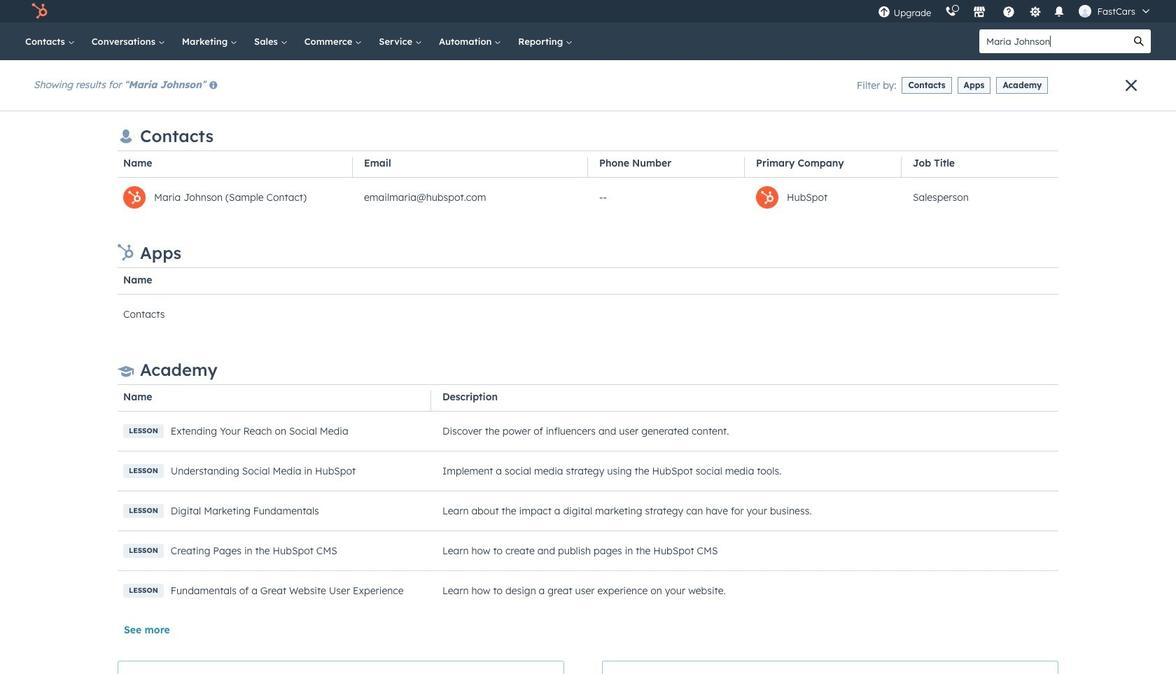 Task type: vqa. For each thing, say whether or not it's contained in the screenshot.
the [object Object] complete progress bar
yes



Task type: locate. For each thing, give the bounding box(es) containing it.
link opens in a new window image
[[340, 585, 350, 602], [340, 588, 350, 598]]

2 link opens in a new window image from the top
[[340, 588, 350, 598]]

progress bar
[[380, 108, 488, 122]]

Search HubSpot search field
[[980, 29, 1128, 53]]

menu
[[872, 0, 1160, 22]]



Task type: describe. For each thing, give the bounding box(es) containing it.
christina overa image
[[1080, 5, 1092, 18]]

[object object] complete progress bar
[[820, 301, 853, 306]]

1 link opens in a new window image from the top
[[340, 585, 350, 602]]

marketplaces image
[[974, 6, 986, 19]]

user guides element
[[215, 60, 358, 212]]



